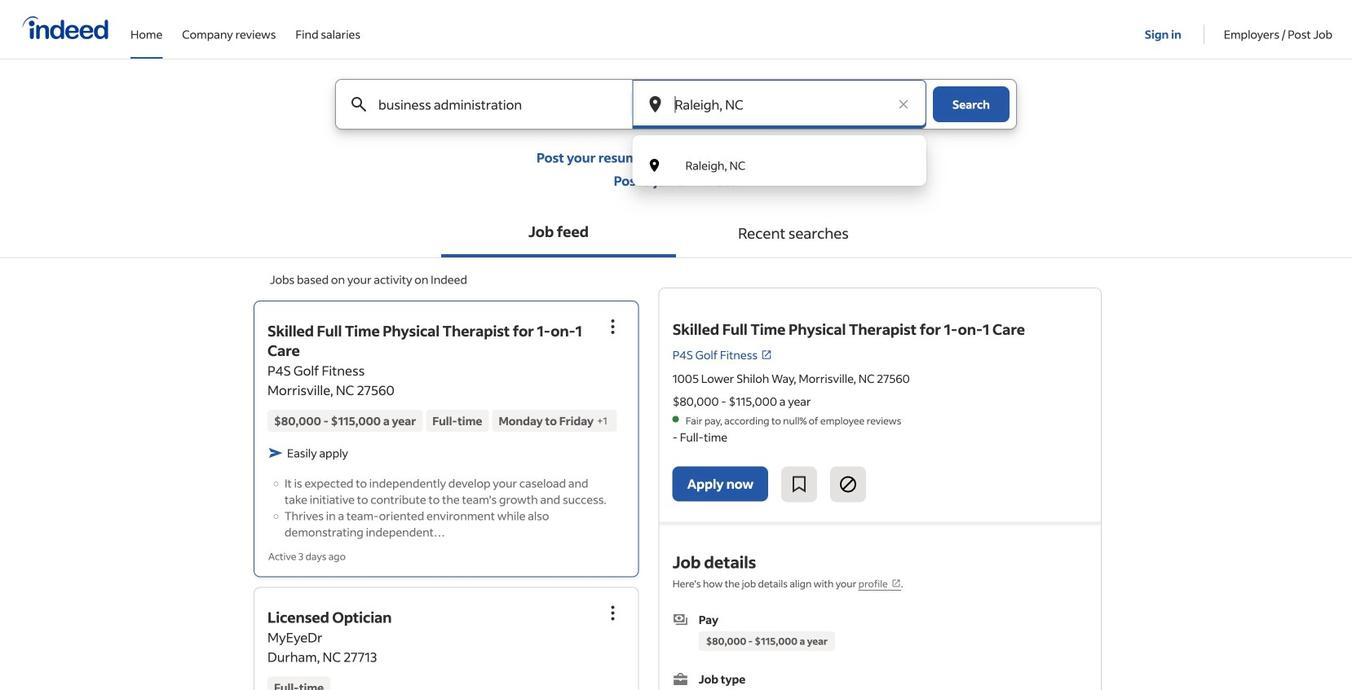 Task type: vqa. For each thing, say whether or not it's contained in the screenshot.
Notifications Unread count 0 icon
no



Task type: describe. For each thing, give the bounding box(es) containing it.
job actions for licensed optician is collapsed image
[[603, 604, 623, 623]]

job actions for skilled full time physical therapist for 1-on-1 care is collapsed image
[[603, 317, 623, 337]]

clear location input image
[[895, 96, 912, 113]]

job preferences (opens in a new window) image
[[891, 579, 901, 589]]



Task type: locate. For each thing, give the bounding box(es) containing it.
Edit location text field
[[672, 80, 887, 129]]

tab list
[[0, 209, 1352, 259]]

None search field
[[322, 79, 1030, 186]]

p4s golf fitness (opens in a new tab) image
[[761, 349, 772, 361]]

search: Job title, keywords, or company text field
[[375, 80, 604, 129]]

save this job image
[[789, 475, 809, 495]]

not interested image
[[838, 475, 858, 495]]

main content
[[0, 79, 1352, 691]]



